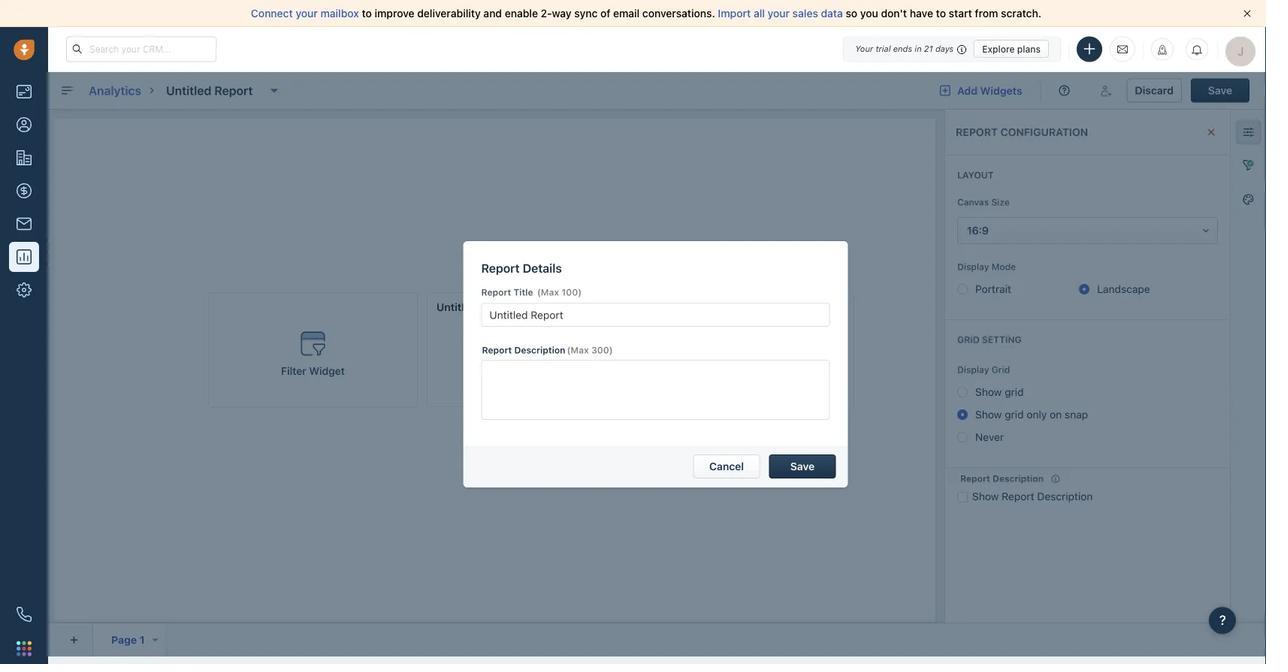 Task type: vqa. For each thing, say whether or not it's contained in the screenshot.
so
yes



Task type: locate. For each thing, give the bounding box(es) containing it.
to right mailbox
[[362, 7, 372, 20]]

connect your mailbox to improve deliverability and enable 2-way sync of email conversations. import all your sales data so you don't have to start from scratch.
[[251, 7, 1042, 20]]

to left start
[[936, 7, 946, 20]]

0 horizontal spatial to
[[362, 7, 372, 20]]

2 your from the left
[[768, 7, 790, 20]]

1 your from the left
[[296, 7, 318, 20]]

import all your sales data link
[[718, 7, 846, 20]]

1 horizontal spatial your
[[768, 7, 790, 20]]

your
[[296, 7, 318, 20], [768, 7, 790, 20]]

all
[[754, 7, 765, 20]]

send email image
[[1118, 43, 1128, 55]]

to
[[362, 7, 372, 20], [936, 7, 946, 20]]

your
[[855, 44, 874, 54]]

don't
[[881, 7, 907, 20]]

plans
[[1018, 44, 1041, 54]]

so
[[846, 7, 858, 20]]

2-
[[541, 7, 552, 20]]

close image
[[1244, 10, 1251, 17]]

0 horizontal spatial your
[[296, 7, 318, 20]]

and
[[484, 7, 502, 20]]

scratch.
[[1001, 7, 1042, 20]]

mailbox
[[321, 7, 359, 20]]

connect
[[251, 7, 293, 20]]

you
[[861, 7, 879, 20]]

what's new image
[[1157, 45, 1168, 55]]

explore plans
[[983, 44, 1041, 54]]

days
[[936, 44, 954, 54]]

phone image
[[17, 607, 32, 622]]

ends
[[893, 44, 913, 54]]

phone element
[[9, 600, 39, 630]]

way
[[552, 7, 572, 20]]

your left mailbox
[[296, 7, 318, 20]]

email
[[613, 7, 640, 20]]

1 horizontal spatial to
[[936, 7, 946, 20]]

your right all
[[768, 7, 790, 20]]



Task type: describe. For each thing, give the bounding box(es) containing it.
deliverability
[[417, 7, 481, 20]]

conversations.
[[643, 7, 715, 20]]

freshworks switcher image
[[17, 641, 32, 656]]

in
[[915, 44, 922, 54]]

Search your CRM... text field
[[66, 36, 216, 62]]

of
[[601, 7, 611, 20]]

21
[[924, 44, 933, 54]]

improve
[[375, 7, 415, 20]]

trial
[[876, 44, 891, 54]]

from
[[975, 7, 999, 20]]

data
[[821, 7, 843, 20]]

have
[[910, 7, 933, 20]]

connect your mailbox link
[[251, 7, 362, 20]]

explore
[[983, 44, 1015, 54]]

import
[[718, 7, 751, 20]]

1 to from the left
[[362, 7, 372, 20]]

explore plans link
[[974, 40, 1049, 58]]

enable
[[505, 7, 538, 20]]

sync
[[574, 7, 598, 20]]

2 to from the left
[[936, 7, 946, 20]]

sales
[[793, 7, 818, 20]]

start
[[949, 7, 972, 20]]

your trial ends in 21 days
[[855, 44, 954, 54]]



